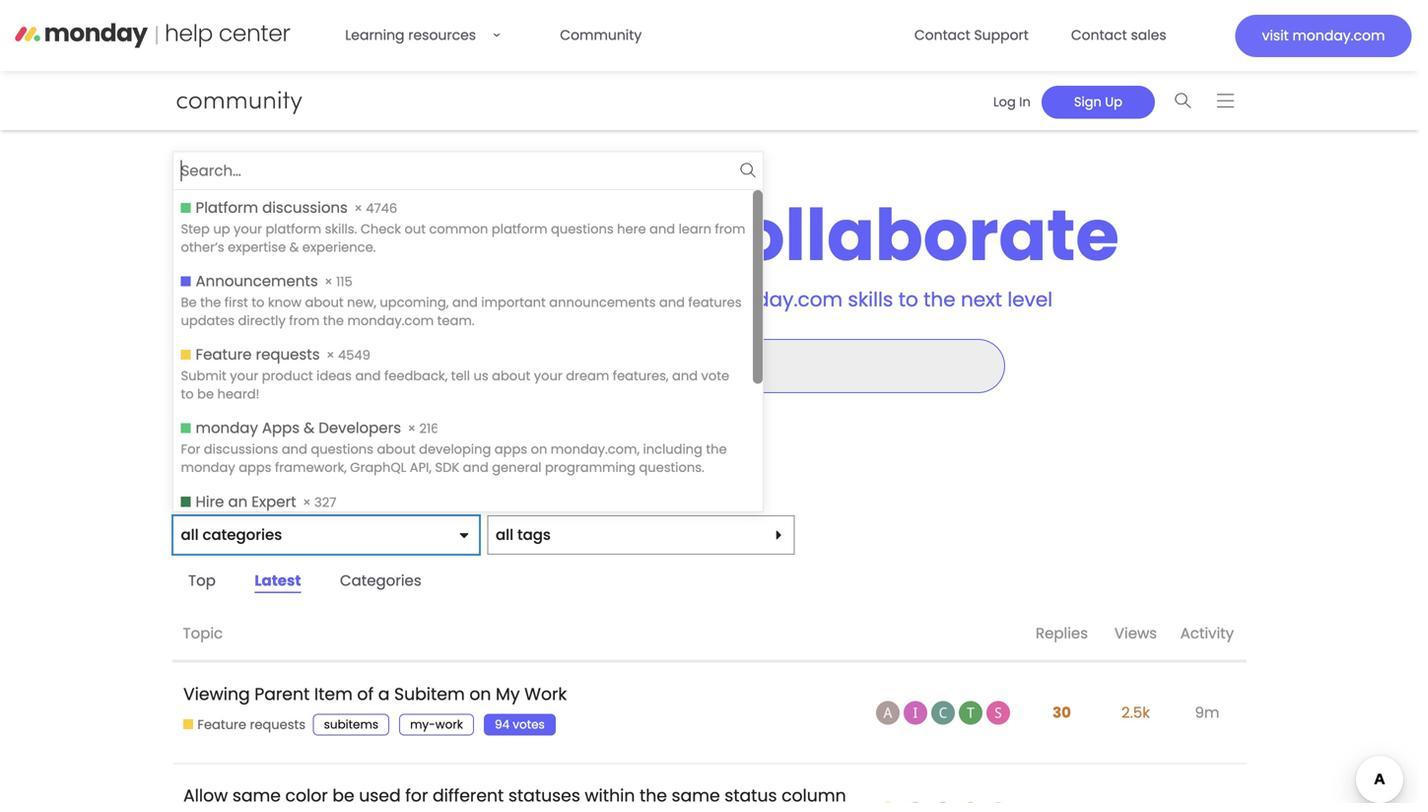 Task type: locate. For each thing, give the bounding box(es) containing it.
contact left support
[[915, 26, 971, 45]]

contact support
[[915, 26, 1029, 45]]

work
[[435, 717, 463, 733]]

monday.com inside "connect & collaborate join our community and take your monday.com skills to the next level"
[[711, 286, 843, 313]]

resources
[[408, 26, 476, 45]]

navigation
[[976, 80, 1247, 122]]

collaborate
[[697, 186, 1120, 285]]

0 horizontal spatial all
[[181, 524, 199, 546]]

community link
[[548, 16, 654, 55]]

all
[[181, 524, 199, 546], [496, 524, 514, 546]]

community
[[560, 26, 642, 45]]

monday.com logo image
[[15, 16, 291, 55]]

visit monday.com
[[1262, 26, 1385, 45]]

1 radio item from the top
[[173, 190, 753, 264]]

tags list
[[313, 714, 566, 736]]

top
[[188, 570, 216, 592]]

2 contact from the left
[[1071, 26, 1127, 45]]

log in button
[[983, 86, 1042, 119]]

Search… search field
[[181, 156, 737, 186]]

1 horizontal spatial monday.com
[[1293, 26, 1385, 45]]

0 horizontal spatial contact
[[915, 26, 971, 45]]

navigation containing log in
[[976, 80, 1247, 122]]

radio item
[[173, 190, 753, 264], [173, 264, 753, 337], [173, 337, 753, 411], [173, 411, 753, 484], [173, 484, 753, 558]]

top link
[[172, 566, 232, 597]]

1 all from the left
[[181, 524, 199, 546]]

94 votes
[[495, 717, 545, 733]]

94
[[495, 717, 510, 733]]

2 all from the left
[[496, 524, 514, 546]]

viewing parent item of a subitem on my work link
[[183, 668, 567, 721]]

community
[[450, 286, 564, 313]]

subitems link
[[313, 714, 389, 736]]

2 radio item from the top
[[173, 264, 753, 337]]

5 radio item from the top
[[173, 484, 753, 558]]

latest link
[[239, 566, 317, 597]]

categories
[[340, 570, 422, 592]]

join
[[366, 286, 407, 313]]

my
[[496, 683, 520, 706]]

latest
[[255, 570, 301, 592]]

monday.com right your
[[711, 286, 843, 313]]

0 horizontal spatial monday.com
[[711, 286, 843, 313]]

all categories
[[181, 524, 282, 546]]

9m
[[1195, 702, 1220, 724]]

contact sales
[[1071, 26, 1167, 45]]

all left tags
[[496, 524, 514, 546]]

94 votes link
[[484, 714, 556, 736]]

4 radio item from the top
[[173, 411, 753, 484]]

replies
[[1036, 623, 1088, 644]]

votes
[[513, 717, 545, 733]]

viewing parent item of a subitem on my work
[[183, 683, 567, 706]]

search image
[[741, 163, 756, 178]]

support
[[974, 26, 1029, 45]]

the
[[924, 286, 956, 313]]

subitem
[[394, 683, 465, 706]]

2.5k
[[1122, 702, 1150, 724]]

1 horizontal spatial contact
[[1071, 26, 1127, 45]]

monday.com right visit
[[1293, 26, 1385, 45]]

0 vertical spatial monday.com
[[1293, 26, 1385, 45]]

menu image
[[1217, 93, 1234, 108]]

menu
[[173, 190, 763, 558]]

contact left sales
[[1071, 26, 1127, 45]]

learning resources
[[345, 26, 476, 45]]

views
[[1115, 623, 1157, 644]]

next
[[961, 286, 1002, 313]]

1 contact from the left
[[915, 26, 971, 45]]

9m link
[[1190, 688, 1225, 738]]

contact for contact support
[[915, 26, 971, 45]]

open advanced search image
[[425, 347, 460, 383]]

monday community forum image
[[25, 87, 340, 114]]

3 radio item from the top
[[173, 337, 753, 411]]

all tags
[[496, 524, 551, 546]]

1 vertical spatial monday.com
[[711, 286, 843, 313]]

log
[[994, 93, 1016, 111]]

views button
[[1099, 608, 1173, 661]]

all up top at left
[[181, 524, 199, 546]]

work
[[525, 683, 567, 706]]

my-
[[410, 717, 435, 733]]

up
[[1105, 93, 1123, 111]]

sign up button
[[1042, 86, 1155, 119]]

parent
[[255, 683, 310, 706]]

1 horizontal spatial all
[[496, 524, 514, 546]]

contact
[[915, 26, 971, 45], [1071, 26, 1127, 45]]

&
[[625, 186, 682, 285]]

monday.com
[[1293, 26, 1385, 45], [711, 286, 843, 313]]



Task type: describe. For each thing, give the bounding box(es) containing it.
categories
[[203, 524, 282, 546]]

taylor tedesco - frequent poster image
[[959, 701, 983, 725]]

30
[[1053, 702, 1071, 724]]

our
[[412, 286, 445, 313]]

your
[[662, 286, 705, 313]]

a
[[378, 683, 390, 706]]

categories link
[[324, 566, 437, 597]]

Search text field
[[415, 340, 1004, 392]]

topic
[[183, 623, 223, 644]]

item
[[314, 683, 353, 706]]

on
[[470, 683, 491, 706]]

connect & collaborate join our community and take your monday.com skills to the next level
[[300, 186, 1120, 313]]

contact for contact sales
[[1071, 26, 1127, 45]]

and
[[569, 286, 608, 313]]

my-work
[[410, 717, 463, 733]]

contact support link
[[903, 16, 1041, 55]]

viewing
[[183, 683, 250, 706]]

search image
[[1175, 93, 1192, 108]]

sign up
[[1074, 93, 1123, 111]]

of
[[357, 683, 374, 706]]

iandee - frequent poster image
[[904, 701, 928, 725]]

take
[[613, 286, 656, 313]]

sign
[[1074, 93, 1102, 111]]

adam krukemyer - original poster image
[[876, 701, 900, 725]]

in
[[1019, 93, 1031, 111]]

tags
[[517, 524, 551, 546]]

learning resources link
[[333, 16, 530, 55]]

feature
[[197, 716, 246, 734]]

replies button
[[1025, 608, 1099, 661]]

visit monday.com link
[[1236, 15, 1412, 57]]

level
[[1008, 286, 1053, 313]]

activity button
[[1173, 608, 1247, 661]]

sales
[[1131, 26, 1167, 45]]

all for all tags
[[496, 524, 514, 546]]

skills
[[848, 286, 893, 313]]

visit
[[1262, 26, 1289, 45]]

activity
[[1181, 623, 1234, 644]]

contact sales link
[[1059, 16, 1179, 55]]

all for all categories
[[181, 524, 199, 546]]

feature requests
[[197, 716, 306, 734]]

requests
[[250, 716, 306, 734]]

learning
[[345, 26, 405, 45]]

subitems
[[324, 717, 379, 733]]

my-work link
[[399, 714, 474, 736]]

charles karpiuk - frequent poster image
[[931, 701, 955, 725]]

connect
[[300, 186, 610, 285]]

to
[[899, 286, 918, 313]]

posters element
[[871, 608, 1025, 661]]

feature requests link
[[183, 716, 306, 734]]

log in
[[994, 93, 1031, 111]]

sonya senkowsky - most recent poster image
[[987, 701, 1010, 725]]

30 button
[[1048, 691, 1076, 735]]



Task type: vqa. For each thing, say whether or not it's contained in the screenshot.
michal - accepted answer icon
no



